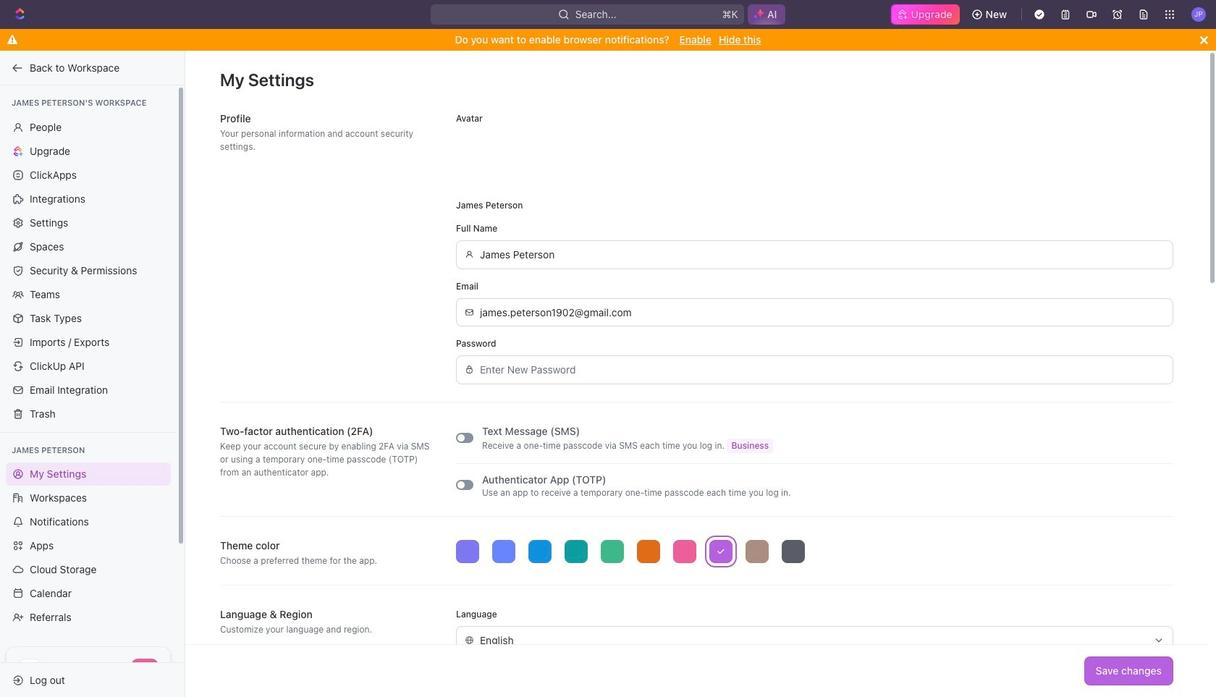 Task type: locate. For each thing, give the bounding box(es) containing it.
4 option from the left
[[565, 540, 588, 563]]

10 option from the left
[[782, 540, 806, 563]]

None text field
[[480, 627, 1148, 654]]

5 option from the left
[[601, 540, 624, 563]]

Enter Email text field
[[480, 299, 1166, 326]]

option
[[456, 540, 480, 563], [493, 540, 516, 563], [529, 540, 552, 563], [565, 540, 588, 563], [601, 540, 624, 563], [637, 540, 661, 563], [674, 540, 697, 563], [710, 540, 733, 563], [746, 540, 769, 563], [782, 540, 806, 563]]

list box
[[456, 540, 1174, 563]]

Enter New Password text field
[[480, 356, 1166, 384]]

2 option from the left
[[493, 540, 516, 563]]



Task type: describe. For each thing, give the bounding box(es) containing it.
Enter Username text field
[[480, 241, 1166, 268]]

6 option from the left
[[637, 540, 661, 563]]

7 option from the left
[[674, 540, 697, 563]]

9 option from the left
[[746, 540, 769, 563]]

3 option from the left
[[529, 540, 552, 563]]

available on business plans or higher element
[[728, 439, 774, 453]]

1 option from the left
[[456, 540, 480, 563]]

8 option from the left
[[710, 540, 733, 563]]



Task type: vqa. For each thing, say whether or not it's contained in the screenshot.
third option from right
yes



